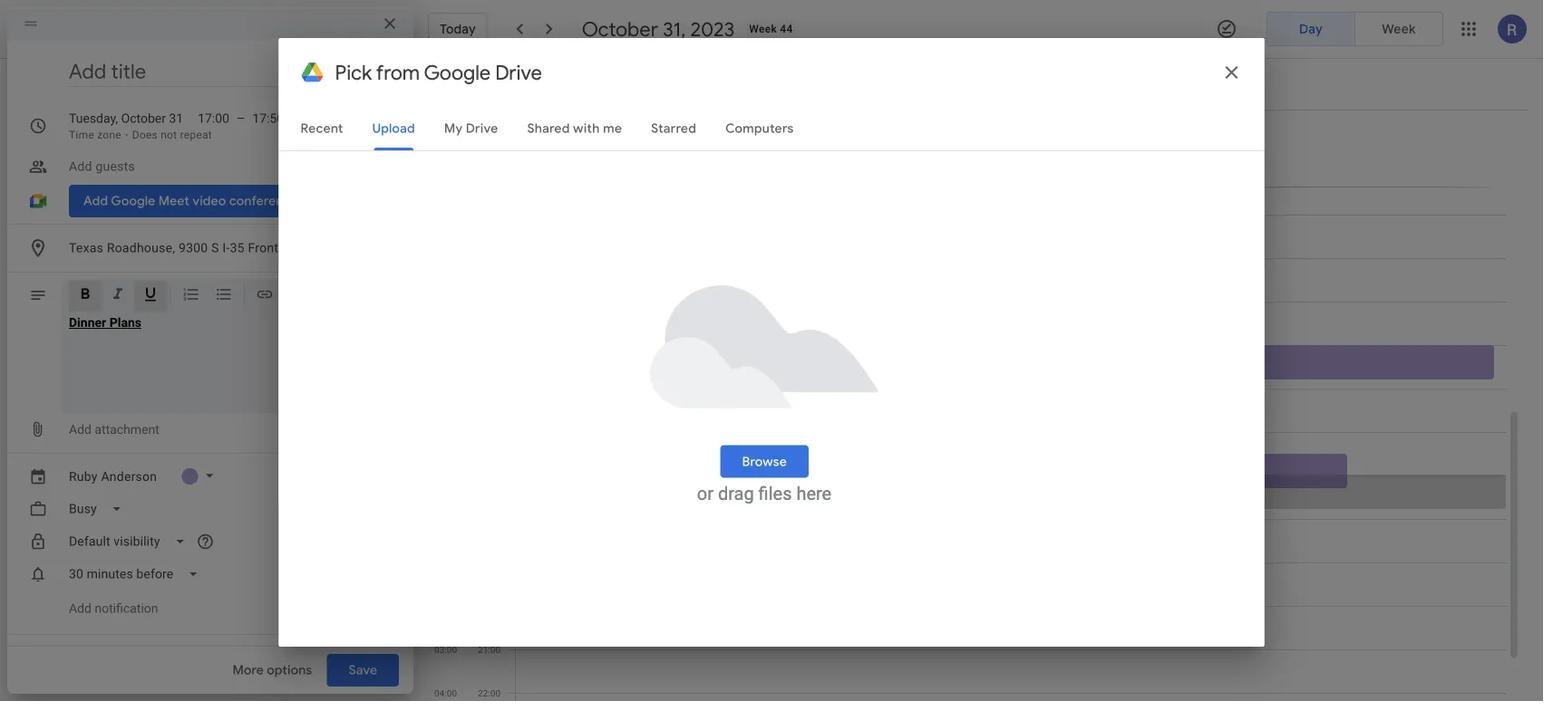 Task type: vqa. For each thing, say whether or not it's contained in the screenshot.
The 22:00
yes



Task type: locate. For each thing, give the bounding box(es) containing it.
0 vertical spatial add
[[69, 422, 92, 437]]

03:00
[[435, 645, 457, 656]]

ruby anderson
[[69, 469, 157, 484]]

Week radio
[[1355, 12, 1444, 46]]

numbered list image
[[182, 286, 200, 307]]

1 vertical spatial add
[[69, 602, 92, 617]]

grid containing 03:00
[[421, 111, 1522, 702]]

0 horizontal spatial week
[[749, 23, 777, 35]]

1 horizontal spatial week
[[1382, 21, 1416, 37]]

today button
[[428, 13, 488, 45]]

formatting options toolbar
[[62, 279, 392, 318]]

option group containing day
[[1267, 12, 1444, 46]]

week inside 'option'
[[1382, 21, 1416, 37]]

anderson
[[101, 469, 157, 484]]

week 44
[[749, 23, 793, 35]]

add inside button
[[69, 602, 92, 617]]

october 31, 2023
[[582, 16, 735, 42]]

add
[[69, 422, 92, 437], [69, 602, 92, 617]]

week for week
[[1382, 21, 1416, 37]]

week
[[1382, 21, 1416, 37], [749, 23, 777, 35]]

week right day option
[[1382, 21, 1416, 37]]

Add title text field
[[69, 58, 392, 85]]

add inside button
[[69, 422, 92, 437]]

22:00
[[478, 688, 501, 699]]

option group
[[1267, 12, 1444, 46]]

2 add from the top
[[69, 602, 92, 617]]

add left notification
[[69, 602, 92, 617]]

Day radio
[[1267, 12, 1356, 46]]

add left attachment
[[69, 422, 92, 437]]

grid
[[421, 111, 1522, 702]]

column header
[[515, 111, 1507, 187]]

1 add from the top
[[69, 422, 92, 437]]

today
[[440, 21, 476, 37]]

add attachment
[[69, 422, 159, 437]]

week for week 44
[[749, 23, 777, 35]]

44
[[780, 23, 793, 35]]

week left 44
[[749, 23, 777, 35]]



Task type: describe. For each thing, give the bounding box(es) containing it.
insert link image
[[256, 286, 274, 307]]

add attachment button
[[62, 414, 167, 446]]

add notification
[[69, 602, 158, 617]]

dinner plans
[[69, 316, 141, 331]]

04:00
[[435, 688, 457, 699]]

add for add notification
[[69, 602, 92, 617]]

day
[[1300, 21, 1323, 37]]

italic image
[[109, 286, 127, 307]]

add notification button
[[62, 593, 165, 626]]

notification
[[95, 602, 158, 617]]

october
[[582, 16, 658, 42]]

2023
[[690, 16, 735, 42]]

bold image
[[76, 286, 94, 307]]

underline image
[[141, 286, 160, 307]]

column header inside grid
[[515, 111, 1507, 187]]

21:00
[[478, 645, 501, 656]]

dinner
[[69, 316, 106, 331]]

31,
[[663, 16, 686, 42]]

ruby
[[69, 469, 98, 484]]

plans
[[109, 316, 141, 331]]

bulleted list image
[[215, 286, 233, 307]]

add for add attachment
[[69, 422, 92, 437]]

attachment
[[95, 422, 159, 437]]

Description text field
[[69, 316, 385, 406]]



